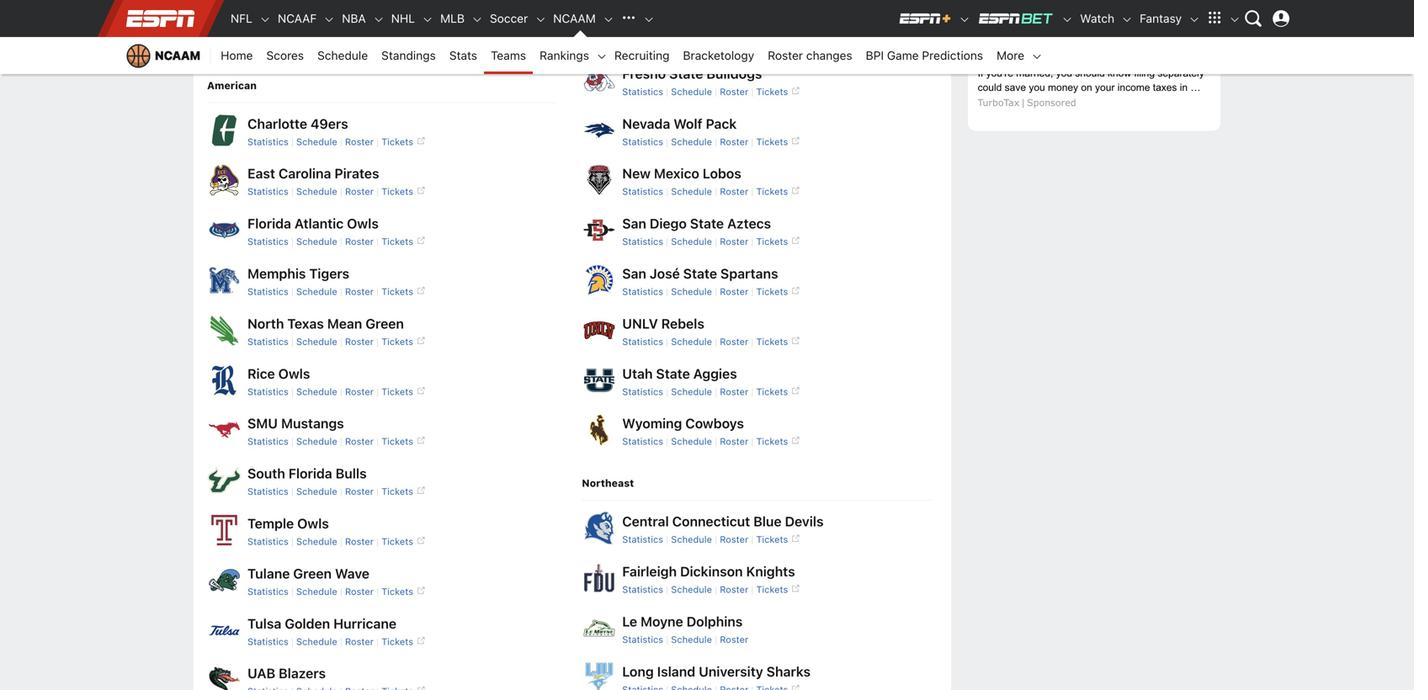 Task type: describe. For each thing, give the bounding box(es) containing it.
fresno state bulldogs image
[[582, 63, 616, 97]]

owls for temple owls
[[297, 516, 329, 532]]

list containing colorado state rams
[[582, 0, 933, 450]]

roster link for tulane green wave
[[345, 586, 374, 597]]

1 horizontal spatial espn bet image
[[1062, 14, 1074, 25]]

roster for utah state aggies
[[720, 386, 749, 397]]

tulane green wave image
[[207, 563, 241, 597]]

0 vertical spatial florida
[[248, 216, 291, 232]]

schedule link for fresno state bulldogs
[[671, 86, 712, 97]]

roster link for nevada wolf pack
[[720, 136, 749, 147]]

san diego state aztecs image
[[582, 213, 616, 247]]

schedule for charlotte 49ers
[[296, 136, 337, 147]]

vermont catamounts image
[[207, 15, 241, 49]]

tigers
[[309, 266, 349, 282]]

statistics schedule roster for charlotte 49ers
[[248, 136, 374, 147]]

temple owls link
[[248, 516, 329, 532]]

statistics link for charlotte 49ers
[[248, 136, 289, 147]]

long island university sharks link
[[622, 664, 811, 680]]

your
[[1095, 82, 1115, 93]]

island
[[657, 664, 696, 680]]

statistics link for central connecticut blue devils
[[622, 534, 663, 545]]

wolf
[[674, 116, 703, 132]]

tulsa golden hurricane link
[[248, 616, 397, 632]]

east carolina pirates
[[248, 166, 379, 182]]

golden
[[285, 616, 330, 632]]

schedule for smu mustangs
[[296, 436, 337, 447]]

statistics schedule roster for north texas mean green
[[248, 336, 374, 347]]

roster for florida atlantic owls
[[345, 236, 374, 247]]

tulane green wave
[[248, 566, 370, 582]]

roster for south florida bulls
[[345, 486, 374, 497]]

statistics for unlv rebels
[[622, 336, 663, 347]]

scores
[[266, 48, 304, 62]]

roster link for east carolina pirates
[[345, 186, 374, 197]]

statistics link for fairleigh dickinson knights
[[622, 584, 663, 595]]

statistics link for wyoming cowboys
[[622, 436, 663, 447]]

east carolina pirates image
[[207, 163, 241, 197]]

aztecs
[[727, 216, 771, 232]]

statistics schedule roster for east carolina pirates
[[248, 186, 374, 197]]

le moyne dolphins statistics schedule roster
[[622, 614, 749, 645]]

fresno state bulldogs link
[[622, 66, 762, 82]]

dickinson
[[680, 564, 743, 580]]

home link
[[214, 37, 260, 74]]

nba image
[[373, 14, 385, 25]]

schedule for san josé state spartans
[[671, 286, 712, 297]]

smu mustangs link
[[248, 416, 344, 432]]

aggies
[[693, 366, 737, 382]]

watch
[[1080, 11, 1115, 25]]

central connecticut blue devils link
[[622, 514, 824, 530]]

tickets for east carolina pirates
[[381, 186, 413, 197]]

statistics for tulane green wave
[[248, 586, 289, 597]]

fresno
[[622, 66, 666, 82]]

uab blazers image
[[207, 663, 241, 690]]

vermont catamounts
[[248, 18, 383, 34]]

couples
[[1113, 33, 1165, 48]]

why
[[1024, 33, 1054, 48]]

if
[[978, 68, 984, 79]]

le
[[622, 614, 637, 630]]

1 horizontal spatial you
[[1056, 68, 1072, 79]]

moyne
[[641, 614, 683, 630]]

nhl image
[[422, 14, 434, 25]]

nhl
[[391, 11, 415, 25]]

in
[[1180, 82, 1188, 93]]

state right diego
[[690, 216, 724, 232]]

roster link for rice owls
[[345, 386, 374, 397]]

tickets for smu mustangs
[[381, 436, 413, 447]]

long island university sharks image
[[582, 661, 616, 690]]

roster link for charlotte 49ers
[[345, 136, 374, 147]]

changes
[[806, 48, 852, 62]]

charlotte 49ers link
[[248, 116, 348, 132]]

east carolina pirates link
[[248, 166, 379, 182]]

global navigation element
[[118, 0, 1296, 37]]

roster for charlotte 49ers
[[345, 136, 374, 147]]

roster link for fairleigh dickinson knights
[[720, 584, 749, 595]]

teams link
[[484, 37, 533, 74]]

statistics link for san josé state spartans
[[622, 286, 663, 297]]

statistics link for north texas mean green
[[248, 336, 289, 347]]

statistics schedule roster for unlv rebels
[[622, 336, 749, 347]]

dolphins
[[687, 614, 743, 630]]

schedule link for fairleigh dickinson knights
[[671, 584, 712, 595]]

mlb link
[[434, 0, 471, 37]]

tulane green wave link
[[248, 566, 370, 582]]

memphis
[[248, 266, 306, 282]]

state inside colorado state rams statistics schedule roster tickets
[[684, 16, 718, 32]]

rankings image
[[596, 51, 608, 62]]

schedule link for central connecticut blue devils
[[671, 534, 712, 545]]

central connecticut blue devils image
[[582, 511, 616, 545]]

florida atlantic owls image
[[207, 213, 241, 247]]

schedule link for south florida bulls
[[296, 486, 337, 497]]

recruiting link
[[608, 37, 676, 74]]

south florida bulls image
[[207, 463, 241, 497]]

nevada wolf pack image
[[582, 113, 616, 147]]

roster link for smu mustangs
[[345, 436, 374, 447]]

bulldogs
[[707, 66, 762, 82]]

florida atlantic owls
[[248, 216, 379, 232]]

cowboys
[[686, 416, 744, 432]]

schedule for unlv rebels
[[671, 336, 712, 347]]

tickets for central connecticut blue devils
[[756, 534, 788, 545]]

statistics for north texas mean green
[[248, 336, 289, 347]]

schedule down catamounts
[[317, 48, 368, 62]]

1 vertical spatial florida
[[289, 466, 332, 482]]

roster for central connecticut blue devils
[[720, 534, 749, 545]]

connecticut
[[672, 514, 750, 530]]

roster for unlv rebels
[[720, 336, 749, 347]]

rice owls link
[[248, 366, 310, 382]]

san josé state spartans
[[622, 266, 778, 282]]

tickets for nevada wolf pack
[[756, 136, 788, 147]]

tickets link for san diego state aztecs
[[756, 236, 800, 247]]

hurricane
[[333, 616, 397, 632]]

more espn image
[[1229, 14, 1241, 25]]

lobos
[[703, 166, 742, 182]]

vermont catamounts link
[[248, 18, 383, 34]]

pirates
[[335, 166, 379, 182]]

tickets for san diego state aztecs
[[756, 236, 788, 247]]

carolina
[[279, 166, 331, 182]]

tickets link for east carolina pirates
[[381, 186, 425, 197]]

tulsa
[[248, 616, 281, 632]]

schedule link for memphis tigers
[[296, 286, 337, 297]]

schedule for new mexico lobos
[[671, 186, 712, 197]]

owls for rice owls
[[278, 366, 310, 382]]

statistics for wyoming cowboys
[[622, 436, 663, 447]]

tickets for charlotte 49ers
[[381, 136, 413, 147]]

uab blazers
[[248, 666, 326, 682]]

schedule link for utah state aggies
[[671, 386, 712, 397]]

schedule link down catamounts
[[311, 37, 375, 74]]

tickets for florida atlantic owls
[[381, 236, 413, 247]]

statistics for memphis tigers
[[248, 286, 289, 297]]

roster changes
[[768, 48, 852, 62]]

turbotax
[[978, 97, 1020, 108]]

schedule for temple owls
[[296, 536, 337, 547]]

statistics schedule roster for rice owls
[[248, 386, 374, 397]]

schedule link for smu mustangs
[[296, 436, 337, 447]]

statistics for east carolina pirates
[[248, 186, 289, 197]]

roster for tulane green wave
[[345, 586, 374, 597]]

espn more sports home page image
[[616, 6, 641, 31]]

wyoming cowboys image
[[582, 413, 616, 447]]

roster link for temple owls
[[345, 536, 374, 547]]

schedule link for tulsa golden hurricane
[[296, 636, 337, 647]]

statistics link for fresno state bulldogs
[[622, 86, 663, 97]]

tickets for tulsa golden hurricane
[[381, 636, 413, 647]]

roster for north texas mean green
[[345, 336, 374, 347]]

statistics schedule roster for utah state aggies
[[622, 386, 749, 397]]

sharks
[[767, 664, 811, 680]]

watch image
[[1121, 14, 1133, 25]]

ncaam image
[[603, 14, 614, 25]]

tickets link for temple owls
[[381, 536, 425, 547]]

tickets for temple owls
[[381, 536, 413, 547]]

tickets link for smu mustangs
[[381, 436, 425, 447]]

vermont catamounts list
[[207, 0, 555, 52]]

south florida bulls
[[248, 466, 367, 482]]

utah state aggies image
[[582, 363, 616, 397]]

north texas mean green image
[[207, 313, 241, 347]]

memphis tigers
[[248, 266, 349, 282]]

temple owls
[[248, 516, 329, 532]]

schedule link for temple owls
[[296, 536, 337, 547]]

smu mustangs image
[[207, 413, 241, 447]]

roster for smu mustangs
[[345, 436, 374, 447]]

east
[[248, 166, 275, 182]]

tickets for fresno state bulldogs
[[756, 86, 788, 97]]

temple owls image
[[207, 513, 241, 547]]

northeast
[[582, 477, 634, 489]]

0 horizontal spatial you
[[1029, 82, 1045, 93]]

mlb image
[[471, 14, 483, 25]]

new mexico lobos image
[[582, 163, 616, 197]]

san josé state spartans link
[[622, 266, 778, 282]]

rice
[[248, 366, 275, 382]]

new
[[622, 166, 651, 182]]

roster link for north texas mean green
[[345, 336, 374, 347]]

1 vertical spatial ncaam
[[155, 48, 201, 62]]

tickets link for fresno state bulldogs
[[756, 86, 800, 97]]

schedule link for unlv rebels
[[671, 336, 712, 347]]

fairleigh
[[622, 564, 677, 580]]

schedule inside colorado state rams statistics schedule roster tickets
[[671, 36, 712, 47]]

south
[[248, 466, 285, 482]]

state down bracketology
[[669, 66, 703, 82]]

fresno state bulldogs
[[622, 66, 762, 82]]

memphis tigers image
[[207, 263, 241, 297]]

tickets for wyoming cowboys
[[756, 436, 788, 447]]

statistics link for san diego state aztecs
[[622, 236, 663, 247]]

schedule link for san josé state spartans
[[671, 286, 712, 297]]

schedule inside le moyne dolphins statistics schedule roster
[[671, 634, 712, 645]]

sponsored link
[[1027, 97, 1076, 108]]

schedule for san diego state aztecs
[[671, 236, 712, 247]]

south florida bulls link
[[248, 466, 367, 482]]

north texas mean green link
[[248, 316, 404, 332]]

colorado state rams statistics schedule roster tickets
[[622, 16, 788, 47]]

statistics schedule roster for south florida bulls
[[248, 486, 374, 497]]

smu mustangs
[[248, 416, 344, 432]]

state right josé
[[683, 266, 717, 282]]

bpi
[[866, 48, 884, 62]]

charlotte 49ers image
[[207, 113, 241, 147]]

nfl image
[[259, 14, 271, 25]]

tickets link for fairleigh dickinson knights
[[756, 584, 800, 595]]

0 horizontal spatial espn bet image
[[978, 12, 1055, 25]]

colorado state rams link
[[622, 16, 757, 32]]

fantasy image
[[1189, 14, 1200, 25]]

roster for nevada wolf pack
[[720, 136, 749, 147]]

american
[[207, 79, 257, 91]]

tickets inside colorado state rams statistics schedule roster tickets
[[756, 36, 788, 47]]

tickets link for utah state aggies
[[756, 386, 800, 397]]



Task type: vqa. For each thing, say whether or not it's contained in the screenshot.
The Roster link corresponding to Temple Owls
yes



Task type: locate. For each thing, give the bounding box(es) containing it.
san diego state aztecs link
[[622, 216, 771, 232]]

schedule link down east carolina pirates
[[296, 186, 337, 197]]

espn plus image
[[959, 14, 971, 25]]

long island university sharks
[[622, 664, 811, 680]]

university
[[699, 664, 763, 680]]

wyoming cowboys link
[[622, 416, 744, 432]]

schedule for florida atlantic owls
[[296, 236, 337, 247]]

schedule link down "north texas mean green"
[[296, 336, 337, 347]]

schedule for fairleigh dickinson knights
[[671, 584, 712, 595]]

nevada wolf pack link
[[622, 116, 737, 132]]

owls right atlantic
[[347, 216, 379, 232]]

statistics for smu mustangs
[[248, 436, 289, 447]]

roster link for memphis tigers
[[345, 286, 374, 297]]

more
[[997, 48, 1025, 62]]

schedule link down le moyne dolphins 'link'
[[671, 634, 712, 645]]

roster for fresno state bulldogs
[[720, 86, 749, 97]]

tickets link for south florida bulls
[[381, 486, 425, 497]]

statistics for san diego state aztecs
[[622, 236, 663, 247]]

0 horizontal spatial ncaam link
[[118, 37, 211, 74]]

roster inside le moyne dolphins statistics schedule roster
[[720, 634, 749, 645]]

state right utah
[[656, 366, 690, 382]]

statistics schedule roster down temple owls link
[[248, 536, 374, 547]]

1 horizontal spatial ncaam
[[553, 11, 596, 25]]

schedule for south florida bulls
[[296, 486, 337, 497]]

statistics down 'central'
[[622, 534, 663, 545]]

statistics link down 'central'
[[622, 534, 663, 545]]

statistics up the recruiting on the left
[[622, 36, 663, 47]]

filing
[[1134, 68, 1155, 79]]

statistics for florida atlantic owls
[[248, 236, 289, 247]]

tickets link for north texas mean green
[[381, 336, 425, 347]]

statistics down fairleigh
[[622, 584, 663, 595]]

ncaaf
[[278, 11, 317, 25]]

0 vertical spatial you
[[1056, 68, 1072, 79]]

rankings link
[[533, 37, 596, 74]]

tickets link for wyoming cowboys
[[756, 436, 800, 447]]

tickets for fairleigh dickinson knights
[[756, 584, 788, 595]]

schedule down the wolf
[[671, 136, 712, 147]]

knights
[[746, 564, 795, 580]]

schedule down east carolina pirates
[[296, 186, 337, 197]]

statistics link for nevada wolf pack
[[622, 136, 663, 147]]

le moyne dolphins link
[[622, 614, 743, 630]]

bracketology
[[683, 48, 754, 62]]

diego
[[650, 216, 687, 232]]

central connecticut blue devils
[[622, 514, 824, 530]]

roster link for florida atlantic owls
[[345, 236, 374, 247]]

income
[[1118, 82, 1150, 93]]

statistics link for utah state aggies
[[622, 386, 663, 397]]

statistics link for smu mustangs
[[248, 436, 289, 447]]

statistics link down le
[[622, 634, 663, 645]]

more image
[[1031, 51, 1043, 62]]

le moyne dolphins image
[[582, 611, 616, 645]]

statistics link for unlv rebels
[[622, 336, 663, 347]]

statistics schedule roster down utah state aggies 'link'
[[622, 386, 749, 397]]

schedule link down new mexico lobos
[[671, 186, 712, 197]]

schedule for nevada wolf pack
[[671, 136, 712, 147]]

roster link for san diego state aztecs
[[720, 236, 749, 247]]

schedule link for north texas mean green
[[296, 336, 337, 347]]

schedule down "north texas mean green"
[[296, 336, 337, 347]]

statistics link for south florida bulls
[[248, 486, 289, 497]]

statistics for rice owls
[[248, 386, 289, 397]]

tickets link for memphis tigers
[[381, 286, 425, 297]]

green left wave
[[293, 566, 332, 582]]

tickets for rice owls
[[381, 386, 413, 397]]

1 vertical spatial san
[[622, 266, 646, 282]]

statistics link down east
[[248, 186, 289, 197]]

statistics schedule roster down golden
[[248, 636, 374, 647]]

espn bet image up married
[[1062, 14, 1074, 25]]

espn+ image
[[898, 12, 952, 25]]

florida
[[248, 216, 291, 232], [289, 466, 332, 482]]

some
[[978, 96, 1003, 108]]

espn bet image
[[978, 12, 1055, 25], [1062, 14, 1074, 25]]

statistics schedule roster down san josé state spartans link
[[622, 286, 749, 297]]

schedule link down mustangs
[[296, 436, 337, 447]]

san diego state aztecs
[[622, 216, 771, 232]]

statistics link down josé
[[622, 286, 663, 297]]

statistics link down new
[[622, 186, 663, 197]]

vermont
[[248, 18, 302, 34]]

schedule down tigers
[[296, 286, 337, 297]]

mustangs
[[281, 416, 344, 432]]

north texas mean green
[[248, 316, 404, 332]]

statistics for central connecticut blue devils
[[622, 534, 663, 545]]

you're
[[986, 68, 1014, 79]]

statistics link down charlotte
[[248, 136, 289, 147]]

schedule down colorado state rams link
[[671, 36, 712, 47]]

statistics schedule roster down rebels
[[622, 336, 749, 347]]

schedule down san josé state spartans link
[[671, 286, 712, 297]]

fairleigh dickinson knights image
[[582, 561, 616, 595]]

schedule link down rebels
[[671, 336, 712, 347]]

you down married,
[[1029, 82, 1045, 93]]

schedule link down atlantic
[[296, 236, 337, 247]]

tickets link for new mexico lobos
[[756, 186, 800, 197]]

new mexico lobos
[[622, 166, 742, 182]]

statistics link down "north"
[[248, 336, 289, 347]]

tickets for san josé state spartans
[[756, 286, 788, 297]]

tickets for new mexico lobos
[[756, 186, 788, 197]]

statistics link for new mexico lobos
[[622, 186, 663, 197]]

1 san from the top
[[622, 216, 646, 232]]

san for san diego state aztecs
[[622, 216, 646, 232]]

statistics schedule roster for temple owls
[[248, 536, 374, 547]]

1 vertical spatial green
[[293, 566, 332, 582]]

more espn image
[[1202, 6, 1227, 31]]

statistics for san josé state spartans
[[622, 286, 663, 297]]

roster link for south florida bulls
[[345, 486, 374, 497]]

central
[[622, 514, 669, 530]]

statistics link for rice owls
[[248, 386, 289, 397]]

game
[[887, 48, 919, 62]]

roster for rice owls
[[345, 386, 374, 397]]

soccer image
[[535, 14, 547, 25]]

statistics link down south on the bottom left
[[248, 486, 289, 497]]

standings link
[[375, 37, 443, 74]]

ncaaf image
[[323, 14, 335, 25]]

should
[[1075, 68, 1105, 79]]

list
[[582, 0, 933, 450], [207, 113, 555, 690], [582, 511, 933, 690]]

statistics down "tulsa"
[[248, 636, 289, 647]]

colorado state rams image
[[582, 13, 616, 47]]

scores link
[[260, 37, 311, 74]]

san left josé
[[622, 266, 646, 282]]

statistics link for east carolina pirates
[[248, 186, 289, 197]]

schedule down 49ers
[[296, 136, 337, 147]]

rice owls
[[248, 366, 310, 382]]

statistics link down fresno
[[622, 86, 663, 97]]

statistics link down unlv
[[622, 336, 663, 347]]

statistics link for memphis tigers
[[248, 286, 289, 297]]

schedule up tulane green wave
[[296, 536, 337, 547]]

tickets for utah state aggies
[[756, 386, 788, 397]]

josé
[[650, 266, 680, 282]]

schedule down "san diego state aztecs"
[[671, 236, 712, 247]]

statistics down memphis
[[248, 286, 289, 297]]

roster link for new mexico lobos
[[720, 186, 749, 197]]

ncaam left vermont catamounts image
[[155, 48, 201, 62]]

schedule down mustangs
[[296, 436, 337, 447]]

statistics up memphis
[[248, 236, 289, 247]]

schedule down fresno state bulldogs link
[[671, 86, 712, 97]]

list item
[[207, 0, 555, 5]]

roster inside colorado state rams statistics schedule roster tickets
[[720, 36, 749, 47]]

stats link
[[443, 37, 484, 74]]

statistics for charlotte 49ers
[[248, 136, 289, 147]]

rice owls image
[[207, 363, 241, 397]]

schedule up mustangs
[[296, 386, 337, 397]]

statistics down "north"
[[248, 336, 289, 347]]

0 vertical spatial green
[[366, 316, 404, 332]]

bracketology link
[[676, 37, 761, 74]]

statistics down 'temple' on the bottom left of page
[[248, 536, 289, 547]]

schedule link up mustangs
[[296, 386, 337, 397]]

tickets link for central connecticut blue devils
[[756, 534, 800, 545]]

schedule down tulane green wave
[[296, 586, 337, 597]]

roster link for utah state aggies
[[720, 386, 749, 397]]

schedule link for tulane green wave
[[296, 586, 337, 597]]

owls right 'temple' on the bottom left of page
[[297, 516, 329, 532]]

spartans
[[721, 266, 778, 282]]

roster for tulsa golden hurricane
[[345, 636, 374, 647]]

statistics schedule roster down memphis tigers
[[248, 286, 374, 297]]

statistics for nevada wolf pack
[[622, 136, 663, 147]]

mean
[[327, 316, 362, 332]]

tickets for unlv rebels
[[756, 336, 788, 347]]

statistics link down diego
[[622, 236, 663, 247]]

schedule for east carolina pirates
[[296, 186, 337, 197]]

unlv rebels image
[[582, 313, 616, 347]]

roster for east carolina pirates
[[345, 186, 374, 197]]

more sports image
[[643, 14, 655, 25]]

schedule link down wyoming cowboys
[[671, 436, 712, 447]]

schedule link down tigers
[[296, 286, 337, 297]]

home
[[221, 48, 253, 62]]

schedule for utah state aggies
[[671, 386, 712, 397]]

statistics link down the wyoming
[[622, 436, 663, 447]]

schedule link down south florida bulls in the bottom left of the page
[[296, 486, 337, 497]]

list containing charlotte 49ers
[[207, 113, 555, 690]]

schedule link for nevada wolf pack
[[671, 136, 712, 147]]

statistics down east
[[248, 186, 289, 197]]

roster link for wyoming cowboys
[[720, 436, 749, 447]]

ncaam link up rankings
[[547, 0, 603, 37]]

roster link for san josé state spartans
[[720, 286, 749, 297]]

1 horizontal spatial green
[[366, 316, 404, 332]]

statistics schedule roster down fresno state bulldogs
[[622, 86, 749, 97]]

wave
[[335, 566, 370, 582]]

0 vertical spatial ncaam
[[553, 11, 596, 25]]

statistics link down "tulsa"
[[248, 636, 289, 647]]

nhl link
[[385, 0, 422, 37]]

statistics link down utah
[[622, 386, 663, 397]]

2 vertical spatial owls
[[297, 516, 329, 532]]

statistics schedule roster down "san diego state aztecs"
[[622, 236, 749, 247]]

could
[[978, 82, 1002, 93]]

memphis tigers link
[[248, 266, 349, 282]]

statistics down charlotte
[[248, 136, 289, 147]]

on
[[1081, 82, 1092, 93]]

rams
[[721, 16, 757, 32]]

statistics down nevada
[[622, 136, 663, 147]]

statistics schedule roster for central connecticut blue devils
[[622, 534, 749, 545]]

statistics schedule roster down south florida bulls in the bottom left of the page
[[248, 486, 374, 497]]

wyoming cowboys
[[622, 416, 744, 432]]

1 vertical spatial owls
[[278, 366, 310, 382]]

tickets link for rice owls
[[381, 386, 425, 397]]

statistics schedule roster down florida atlantic owls
[[248, 236, 374, 247]]

roster link for tulsa golden hurricane
[[345, 636, 374, 647]]

statistics link down memphis
[[248, 286, 289, 297]]

schedule link for san diego state aztecs
[[671, 236, 712, 247]]

schedule
[[671, 36, 712, 47], [317, 48, 368, 62], [671, 86, 712, 97], [296, 136, 337, 147], [671, 136, 712, 147], [296, 186, 337, 197], [671, 186, 712, 197], [296, 236, 337, 247], [671, 236, 712, 247], [296, 286, 337, 297], [671, 286, 712, 297], [296, 336, 337, 347], [671, 336, 712, 347], [296, 386, 337, 397], [671, 386, 712, 397], [296, 436, 337, 447], [671, 436, 712, 447], [296, 486, 337, 497], [671, 534, 712, 545], [296, 536, 337, 547], [671, 584, 712, 595], [296, 586, 337, 597], [671, 634, 712, 645], [296, 636, 337, 647]]

san josé state spartans image
[[582, 263, 616, 297]]

schedule down rebels
[[671, 336, 712, 347]]

2 san from the top
[[622, 266, 646, 282]]

statistics link for le moyne dolphins
[[622, 634, 663, 645]]

schedule link for wyoming cowboys
[[671, 436, 712, 447]]

statistics down diego
[[622, 236, 663, 247]]

tickets link for unlv rebels
[[756, 336, 800, 347]]

schedule for north texas mean green
[[296, 336, 337, 347]]

statistics for fresno state bulldogs
[[622, 86, 663, 97]]

turbotax | sponsored
[[978, 97, 1076, 108]]

tickets link for nevada wolf pack
[[756, 136, 800, 147]]

statistics schedule roster down tulane green wave
[[248, 586, 374, 597]]

tulsa golden hurricane image
[[207, 613, 241, 647]]

statistics schedule roster down fairleigh dickinson knights
[[622, 584, 749, 595]]

sponsored
[[1027, 97, 1076, 108]]

nfl link
[[224, 0, 259, 37]]

schedule link down the wolf
[[671, 136, 712, 147]]

roster for temple owls
[[345, 536, 374, 547]]

roster for new mexico lobos
[[720, 186, 749, 197]]

statistics down le
[[622, 634, 663, 645]]

nevada
[[622, 116, 670, 132]]

espn bet image up here's
[[978, 12, 1055, 25]]

schedule for fresno state bulldogs
[[671, 86, 712, 97]]

charlotte 49ers
[[248, 116, 348, 132]]

tickets for south florida bulls
[[381, 486, 413, 497]]

statistics down the wyoming
[[622, 436, 663, 447]]

utah state aggies link
[[622, 366, 737, 382]]

schedule down south florida bulls in the bottom left of the page
[[296, 486, 337, 497]]

ncaam right the soccer icon
[[553, 11, 596, 25]]

schedule link up tulane green wave
[[296, 536, 337, 547]]

state up bracketology
[[684, 16, 718, 32]]

taxes
[[1018, 49, 1057, 64]]

bpi game predictions link
[[859, 37, 990, 74]]

tickets link for charlotte 49ers
[[381, 136, 425, 147]]

list containing central connecticut blue devils
[[582, 511, 933, 690]]

statistics inside colorado state rams statistics schedule roster tickets
[[622, 36, 663, 47]]

statistics down unlv
[[622, 336, 663, 347]]

schedule link down san josé state spartans link
[[671, 286, 712, 297]]

are
[[1169, 33, 1191, 48]]

1 horizontal spatial ncaam link
[[547, 0, 603, 37]]

blazers
[[279, 666, 326, 682]]

fantasy
[[1140, 11, 1182, 25]]

florida atlantic owls link
[[248, 216, 379, 232]]

ncaam inside global navigation element
[[553, 11, 596, 25]]

separately
[[1158, 68, 1204, 79]]

florida left bulls in the bottom of the page
[[289, 466, 332, 482]]

profile management image
[[1273, 10, 1290, 27]]

schedule link down fresno state bulldogs link
[[671, 86, 712, 97]]

unlv
[[622, 316, 658, 332]]

statistics schedule roster for fresno state bulldogs
[[622, 86, 749, 97]]

mlb
[[440, 11, 465, 25]]

0 vertical spatial san
[[622, 216, 646, 232]]

statistics for temple owls
[[248, 536, 289, 547]]

catamounts
[[305, 18, 383, 34]]

temple
[[248, 516, 294, 532]]

statistics link up memphis
[[248, 236, 289, 247]]

utah
[[622, 366, 653, 382]]

statistics down tulane
[[248, 586, 289, 597]]

florida right the florida atlantic owls image
[[248, 216, 291, 232]]

texas
[[287, 316, 324, 332]]

|
[[1021, 97, 1025, 108]]

schedule link down connecticut
[[671, 534, 712, 545]]

tickets for tulane green wave
[[381, 586, 413, 597]]

statistics down smu
[[248, 436, 289, 447]]

statistics inside le moyne dolphins statistics schedule roster
[[622, 634, 663, 645]]

1 vertical spatial you
[[1029, 82, 1045, 93]]

owls right rice
[[278, 366, 310, 382]]

schedule down wyoming cowboys
[[671, 436, 712, 447]]

know
[[1108, 68, 1131, 79]]

statistics link for temple owls
[[248, 536, 289, 547]]

0 horizontal spatial ncaam
[[155, 48, 201, 62]]

schedule link down "san diego state aztecs"
[[671, 236, 712, 247]]

soccer
[[490, 11, 528, 25]]

roster for wyoming cowboys
[[720, 436, 749, 447]]

statistics link for florida atlantic owls
[[248, 236, 289, 247]]

you up money
[[1056, 68, 1072, 79]]

roster
[[720, 36, 749, 47], [768, 48, 803, 62], [720, 86, 749, 97], [345, 136, 374, 147], [720, 136, 749, 147], [345, 186, 374, 197], [720, 186, 749, 197], [345, 236, 374, 247], [720, 236, 749, 247], [345, 286, 374, 297], [720, 286, 749, 297], [345, 336, 374, 347], [720, 336, 749, 347], [345, 386, 374, 397], [720, 386, 749, 397], [345, 436, 374, 447], [720, 436, 749, 447], [345, 486, 374, 497], [720, 534, 749, 545], [345, 536, 374, 547], [720, 584, 749, 595], [345, 586, 374, 597], [720, 634, 749, 645], [345, 636, 374, 647]]

statistics schedule roster for smu mustangs
[[248, 436, 374, 447]]

0 horizontal spatial green
[[293, 566, 332, 582]]

schedule down atlantic
[[296, 236, 337, 247]]

statistics schedule roster for tulane green wave
[[248, 586, 374, 597]]

taxes
[[1153, 82, 1177, 93]]

statistics for new mexico lobos
[[622, 186, 663, 197]]

0 vertical spatial owls
[[347, 216, 379, 232]]

statistics down fresno
[[622, 86, 663, 97]]



